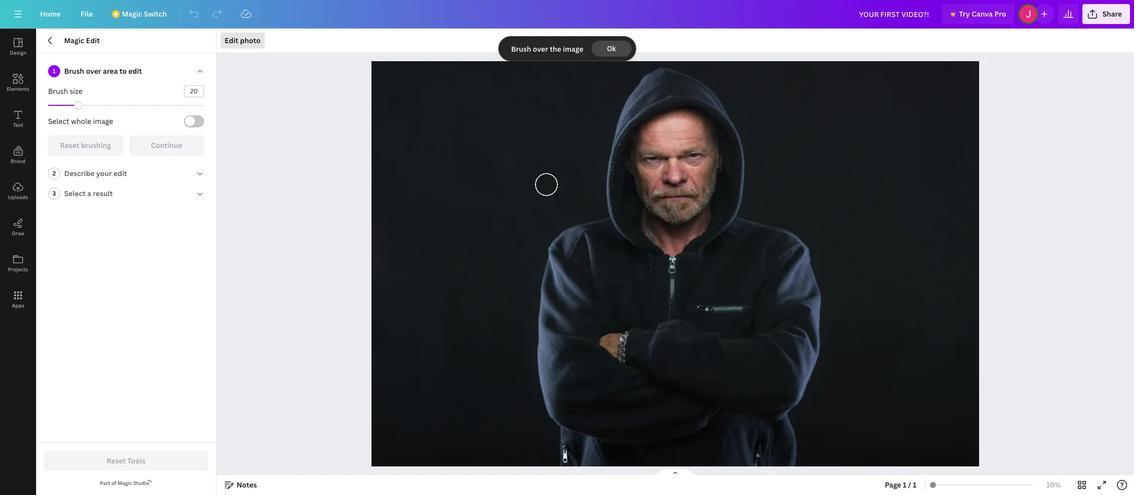 Task type: locate. For each thing, give the bounding box(es) containing it.
1 vertical spatial brush
[[64, 66, 84, 76]]

of
[[111, 480, 116, 487]]

switch
[[144, 9, 167, 19]]

magic studio
[[118, 480, 149, 487]]

brushing
[[81, 140, 111, 150]]

1 vertical spatial reset
[[107, 456, 126, 466]]

0 vertical spatial over
[[533, 44, 548, 53]]

0 vertical spatial image
[[563, 44, 584, 53]]

brush for brush size
[[48, 86, 68, 96]]

magic for magic studio
[[118, 480, 132, 487]]

magic down file popup button
[[64, 36, 84, 45]]

design button
[[0, 29, 36, 65]]

0 horizontal spatial over
[[86, 66, 101, 76]]

0 vertical spatial edit
[[128, 66, 142, 76]]

10%
[[1047, 480, 1062, 490]]

image right "whole"
[[93, 116, 113, 126]]

0 horizontal spatial edit
[[114, 169, 127, 178]]

over
[[533, 44, 548, 53], [86, 66, 101, 76]]

reset brushing
[[60, 140, 111, 150]]

select for select whole image
[[48, 116, 69, 126]]

edit right your
[[114, 169, 127, 178]]

edit right to
[[128, 66, 142, 76]]

1 vertical spatial image
[[93, 116, 113, 126]]

0 vertical spatial select
[[48, 116, 69, 126]]

uploads button
[[0, 173, 36, 209]]

10% button
[[1038, 477, 1071, 493]]

over left area
[[86, 66, 101, 76]]

uploads
[[8, 194, 28, 201]]

brush for brush over area to edit
[[64, 66, 84, 76]]

/
[[909, 480, 912, 490]]

1 horizontal spatial reset
[[107, 456, 126, 466]]

edit left photo
[[225, 36, 239, 45]]

0 vertical spatial brush
[[511, 44, 531, 53]]

0 horizontal spatial image
[[93, 116, 113, 126]]

continue
[[151, 140, 182, 150]]

Design title text field
[[852, 4, 939, 24]]

edit
[[86, 36, 100, 45], [225, 36, 239, 45]]

Brush size text field
[[185, 86, 204, 97]]

the
[[550, 44, 561, 53]]

1 vertical spatial edit
[[114, 169, 127, 178]]

select left "whole"
[[48, 116, 69, 126]]

reset inside button
[[107, 456, 126, 466]]

select a result
[[64, 189, 113, 198]]

status
[[499, 37, 636, 61]]

magic for magic edit
[[64, 36, 84, 45]]

whole
[[71, 116, 91, 126]]

1 horizontal spatial image
[[563, 44, 584, 53]]

magic left switch
[[122, 9, 142, 19]]

1 up brush size
[[53, 67, 56, 75]]

1 vertical spatial over
[[86, 66, 101, 76]]

draw button
[[0, 209, 36, 245]]

select
[[48, 116, 69, 126], [64, 189, 86, 198]]

0 horizontal spatial reset
[[60, 140, 79, 150]]

brush
[[511, 44, 531, 53], [64, 66, 84, 76], [48, 86, 68, 96]]

0 vertical spatial reset
[[60, 140, 79, 150]]

magic inside button
[[122, 9, 142, 19]]

1 vertical spatial select
[[64, 189, 86, 198]]

text
[[13, 121, 23, 128]]

1 edit from the left
[[86, 36, 100, 45]]

to
[[120, 66, 127, 76]]

reset tools
[[107, 456, 146, 466]]

0 horizontal spatial edit
[[86, 36, 100, 45]]

add
[[659, 436, 673, 446]]

1 left /
[[904, 480, 907, 490]]

show pages image
[[652, 468, 700, 476]]

over left the
[[533, 44, 548, 53]]

describe
[[64, 169, 95, 178]]

brush over the image
[[511, 44, 584, 53]]

over for area
[[86, 66, 101, 76]]

1 right /
[[913, 480, 917, 490]]

1 horizontal spatial over
[[533, 44, 548, 53]]

page 1 / 1
[[886, 480, 917, 490]]

file
[[81, 9, 93, 19]]

canva
[[972, 9, 994, 19]]

1 vertical spatial magic
[[64, 36, 84, 45]]

edit
[[128, 66, 142, 76], [114, 169, 127, 178]]

photo
[[240, 36, 261, 45]]

magic switch button
[[105, 4, 175, 24]]

2 vertical spatial magic
[[118, 480, 132, 487]]

page
[[674, 436, 691, 446]]

1
[[53, 67, 56, 75], [904, 480, 907, 490], [913, 480, 917, 490]]

3
[[52, 189, 56, 198]]

2 vertical spatial brush
[[48, 86, 68, 96]]

1 horizontal spatial edit
[[128, 66, 142, 76]]

magic for magic switch
[[122, 9, 142, 19]]

brush up size
[[64, 66, 84, 76]]

brush left size
[[48, 86, 68, 96]]

home
[[40, 9, 61, 19]]

+
[[653, 436, 657, 446]]

+ add page
[[653, 436, 691, 446]]

image right the
[[563, 44, 584, 53]]

reset inside button
[[60, 140, 79, 150]]

reset
[[60, 140, 79, 150], [107, 456, 126, 466]]

text button
[[0, 101, 36, 137]]

brand button
[[0, 137, 36, 173]]

1 horizontal spatial 1
[[904, 480, 907, 490]]

brush left the
[[511, 44, 531, 53]]

reset for reset tools
[[107, 456, 126, 466]]

reset left 'brushing'
[[60, 140, 79, 150]]

continue button
[[129, 135, 204, 156]]

select left a
[[64, 189, 86, 198]]

reset left tools
[[107, 456, 126, 466]]

2 edit from the left
[[225, 36, 239, 45]]

home link
[[32, 4, 69, 24]]

edit down file popup button
[[86, 36, 100, 45]]

1 horizontal spatial edit
[[225, 36, 239, 45]]

image
[[563, 44, 584, 53], [93, 116, 113, 126]]

0 vertical spatial magic
[[122, 9, 142, 19]]

part
[[100, 480, 110, 487]]

magic
[[122, 9, 142, 19], [64, 36, 84, 45], [118, 480, 132, 487]]

magic right of
[[118, 480, 132, 487]]



Task type: vqa. For each thing, say whether or not it's contained in the screenshot.
last
no



Task type: describe. For each thing, give the bounding box(es) containing it.
select for select a result
[[64, 189, 86, 198]]

pro
[[995, 9, 1007, 19]]

notes button
[[221, 477, 261, 493]]

reset brushing button
[[48, 135, 123, 156]]

try canva pro
[[960, 9, 1007, 19]]

result
[[93, 189, 113, 198]]

2 horizontal spatial 1
[[913, 480, 917, 490]]

projects
[[8, 266, 28, 273]]

brush size
[[48, 86, 82, 96]]

size
[[70, 86, 82, 96]]

edit inside popup button
[[225, 36, 239, 45]]

notes
[[237, 480, 257, 490]]

ok
[[607, 44, 616, 53]]

draw
[[12, 230, 24, 237]]

elements button
[[0, 65, 36, 101]]

magic switch
[[122, 9, 167, 19]]

edit photo button
[[221, 33, 265, 49]]

describe your edit
[[64, 169, 127, 178]]

area
[[103, 66, 118, 76]]

edit photo
[[225, 36, 261, 45]]

design
[[10, 49, 26, 56]]

brush over area to edit
[[64, 66, 142, 76]]

share button
[[1083, 4, 1131, 24]]

0 horizontal spatial 1
[[53, 67, 56, 75]]

reset for reset brushing
[[60, 140, 79, 150]]

part of
[[100, 480, 118, 487]]

elements
[[7, 85, 29, 92]]

2
[[53, 169, 56, 178]]

try
[[960, 9, 971, 19]]

apps button
[[0, 281, 36, 318]]

your
[[96, 169, 112, 178]]

ok button
[[592, 41, 632, 57]]

tools
[[128, 456, 146, 466]]

projects button
[[0, 245, 36, 281]]

over for the
[[533, 44, 548, 53]]

side panel tab list
[[0, 29, 36, 318]]

page
[[886, 480, 902, 490]]

brand
[[11, 158, 25, 165]]

try canva pro button
[[943, 4, 1015, 24]]

file button
[[73, 4, 101, 24]]

status containing ok
[[499, 37, 636, 61]]

share
[[1103, 9, 1123, 19]]

studio
[[133, 480, 149, 487]]

brush for brush over the image
[[511, 44, 531, 53]]

reset tools button
[[44, 451, 208, 471]]

+ add page button
[[372, 431, 972, 451]]

main menu bar
[[0, 0, 1135, 29]]

magic edit
[[64, 36, 100, 45]]

a
[[87, 189, 91, 198]]

apps
[[12, 302, 24, 309]]

select whole image
[[48, 116, 113, 126]]



